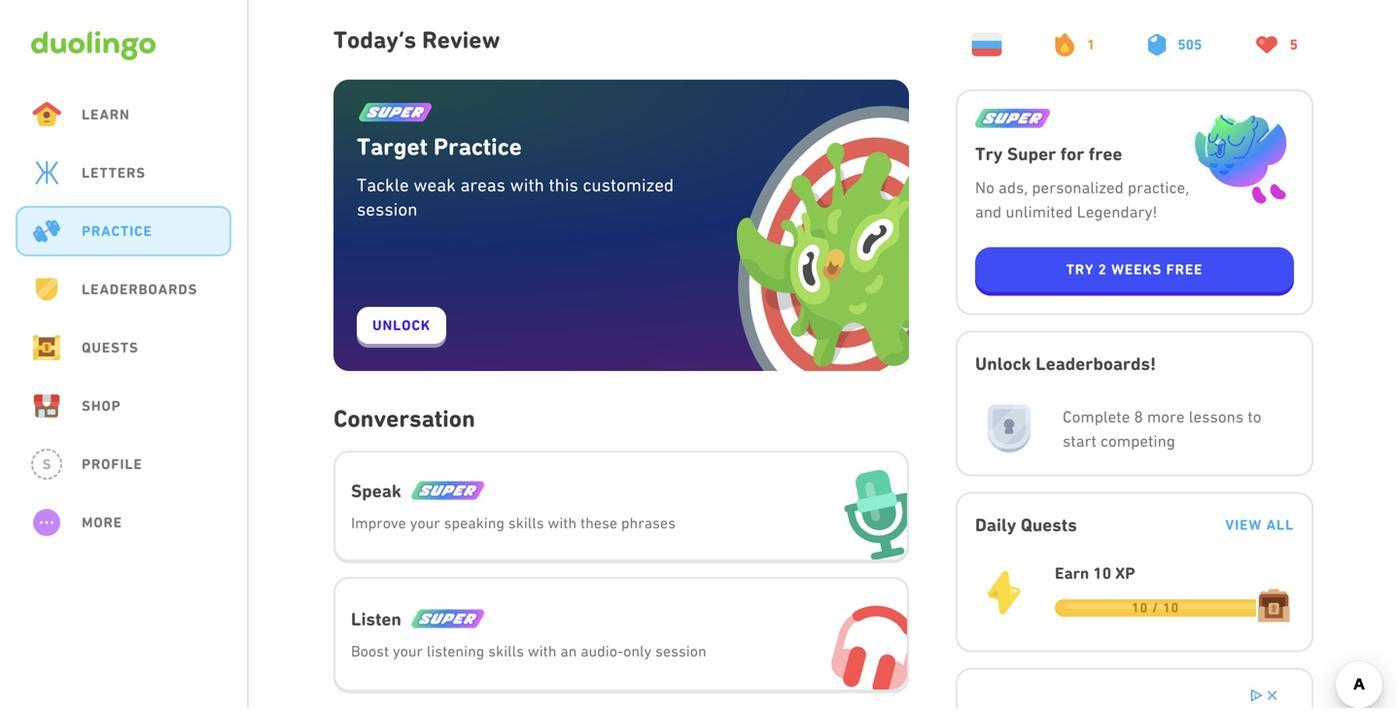 Task type: locate. For each thing, give the bounding box(es) containing it.
s
[[42, 456, 51, 473]]

legendary!
[[1077, 203, 1157, 221]]

0 vertical spatial quests
[[82, 339, 139, 356]]

skills right listening
[[488, 643, 524, 661]]

1
[[1087, 36, 1095, 53]]

complete
[[1063, 408, 1130, 426]]

0 vertical spatial free
[[1089, 144, 1122, 165]]

1 vertical spatial quests
[[1021, 515, 1077, 536]]

2 vertical spatial with
[[528, 643, 557, 661]]

session
[[357, 199, 418, 220], [655, 643, 706, 661]]

try left 2
[[1066, 261, 1094, 278]]

quests up 'shop'
[[82, 339, 139, 356]]

free inside button
[[1166, 261, 1203, 278]]

1 vertical spatial try
[[1066, 261, 1094, 278]]

try up the no
[[975, 144, 1003, 165]]

practice up areas
[[433, 133, 522, 161]]

1 horizontal spatial unlock
[[975, 354, 1031, 375]]

progress bar
[[1055, 600, 1256, 617]]

no ads, personalized practice, and unlimited legendary!
[[975, 179, 1189, 221]]

letters link
[[16, 148, 231, 198]]

0 vertical spatial try
[[975, 144, 1003, 165]]

session inside 'tackle weak areas with this customized session'
[[357, 199, 418, 220]]

0 vertical spatial your
[[410, 515, 440, 532]]

your right improve
[[410, 515, 440, 532]]

target practice
[[357, 133, 522, 161]]

session down tackle
[[357, 199, 418, 220]]

with left these
[[548, 515, 577, 532]]

with for speak
[[548, 515, 577, 532]]

skills
[[508, 515, 544, 532], [488, 643, 524, 661]]

0 vertical spatial skills
[[508, 515, 544, 532]]

customized
[[583, 175, 674, 195]]

more
[[82, 514, 122, 531]]

your for listen
[[393, 643, 423, 661]]

competing
[[1101, 432, 1175, 451]]

try inside button
[[1066, 261, 1094, 278]]

0 horizontal spatial quests
[[82, 339, 139, 356]]

listen
[[351, 609, 401, 630]]

practice link
[[16, 206, 231, 257]]

skills for listen
[[488, 643, 524, 661]]

try for try super for free
[[975, 144, 1003, 165]]

1 vertical spatial unlock
[[975, 354, 1031, 375]]

unlock up conversation
[[372, 317, 431, 334]]

practice
[[433, 133, 522, 161], [82, 223, 152, 240]]

0 vertical spatial with
[[510, 175, 544, 195]]

learn
[[82, 106, 130, 123]]

only
[[623, 643, 652, 661]]

skills for speak
[[508, 515, 544, 532]]

1 vertical spatial with
[[548, 515, 577, 532]]

start
[[1063, 432, 1097, 451]]

no
[[975, 179, 994, 197]]

quests
[[82, 339, 139, 356], [1021, 515, 1077, 536]]

1 horizontal spatial practice
[[433, 133, 522, 161]]

session right only
[[655, 643, 706, 661]]

unlock
[[372, 317, 431, 334], [975, 354, 1031, 375]]

1 vertical spatial skills
[[488, 643, 524, 661]]

1 vertical spatial your
[[393, 643, 423, 661]]

complete 8 more lessons to start competing
[[1063, 408, 1261, 451]]

shop link
[[16, 381, 231, 432]]

boost your listening skills with an audio-only session
[[351, 643, 706, 661]]

0 vertical spatial unlock
[[372, 317, 431, 334]]

unlock left leaderboards!
[[975, 354, 1031, 375]]

0 horizontal spatial free
[[1089, 144, 1122, 165]]

free
[[1089, 144, 1122, 165], [1166, 261, 1203, 278]]

with left the this
[[510, 175, 544, 195]]

with left the an
[[528, 643, 557, 661]]

unlock inside button
[[372, 317, 431, 334]]

free right weeks
[[1166, 261, 1203, 278]]

quests link
[[16, 323, 231, 373]]

super
[[1007, 144, 1056, 165]]

for
[[1060, 144, 1084, 165]]

1 horizontal spatial session
[[655, 643, 706, 661]]

today's review
[[333, 26, 500, 54]]

1 horizontal spatial quests
[[1021, 515, 1077, 536]]

2
[[1098, 261, 1107, 278]]

more
[[1147, 408, 1185, 426]]

practice down letters
[[82, 223, 152, 240]]

daily quests
[[975, 515, 1077, 536]]

this
[[549, 175, 578, 195]]

skills right speaking on the bottom left of the page
[[508, 515, 544, 532]]

0 horizontal spatial unlock
[[372, 317, 431, 334]]

your right boost
[[393, 643, 423, 661]]

with
[[510, 175, 544, 195], [548, 515, 577, 532], [528, 643, 557, 661]]

areas
[[460, 175, 506, 195]]

try for try 2 weeks free
[[1066, 261, 1094, 278]]

earn 10 xp
[[1055, 564, 1135, 583]]

0 horizontal spatial try
[[975, 144, 1003, 165]]

10
[[1093, 564, 1111, 583]]

weak
[[414, 175, 456, 195]]

0 horizontal spatial practice
[[82, 223, 152, 240]]

5 button
[[1243, 23, 1313, 66]]

0 horizontal spatial session
[[357, 199, 418, 220]]

with inside 'tackle weak areas with this customized session'
[[510, 175, 544, 195]]

505
[[1178, 36, 1202, 53]]

1 horizontal spatial try
[[1066, 261, 1094, 278]]

target
[[357, 133, 428, 161]]

1 horizontal spatial free
[[1166, 261, 1203, 278]]

improve your speaking skills with these phrases
[[351, 515, 676, 532]]

phrases
[[621, 515, 676, 532]]

try super for free
[[975, 144, 1122, 165]]

quests right daily
[[1021, 515, 1077, 536]]

leaderboards
[[82, 281, 198, 298]]

your
[[410, 515, 440, 532], [393, 643, 423, 661]]

these
[[580, 515, 617, 532]]

all
[[1266, 517, 1294, 534]]

audio-
[[581, 643, 623, 661]]

try
[[975, 144, 1003, 165], [1066, 261, 1094, 278]]

letters
[[82, 164, 146, 181]]

1 vertical spatial free
[[1166, 261, 1203, 278]]

0 vertical spatial session
[[357, 199, 418, 220]]

free right 'for'
[[1089, 144, 1122, 165]]

8
[[1134, 408, 1143, 426]]

profile
[[82, 456, 143, 473]]



Task type: vqa. For each thing, say whether or not it's contained in the screenshot.
to
yes



Task type: describe. For each thing, give the bounding box(es) containing it.
1 vertical spatial session
[[655, 643, 706, 661]]

ads,
[[998, 179, 1028, 197]]

listening
[[427, 643, 484, 661]]

review
[[422, 26, 500, 54]]

lessons
[[1189, 408, 1244, 426]]

free for try super for free
[[1089, 144, 1122, 165]]

today's
[[333, 26, 416, 54]]

personalized
[[1032, 179, 1124, 197]]

to
[[1248, 408, 1261, 426]]

try 2 weeks free
[[1066, 261, 1203, 278]]

5
[[1290, 36, 1298, 53]]

tackle weak areas with this customized session
[[357, 175, 674, 220]]

leaderboards link
[[16, 264, 231, 315]]

speaking
[[444, 515, 505, 532]]

unlimited
[[1006, 203, 1073, 221]]

more button
[[16, 498, 231, 548]]

xp
[[1115, 564, 1135, 583]]

leaderboards!
[[1036, 354, 1156, 375]]

unlock button
[[357, 307, 446, 348]]

practice,
[[1128, 179, 1189, 197]]

unlock leaderboards!
[[975, 354, 1156, 375]]

unlock for unlock
[[372, 317, 431, 334]]

try 2 weeks free button
[[975, 248, 1294, 296]]

your for speak
[[410, 515, 440, 532]]

improve
[[351, 515, 406, 532]]

with for listen
[[528, 643, 557, 661]]

505 button
[[1136, 23, 1218, 66]]

view all
[[1225, 517, 1294, 534]]

free for try 2 weeks free
[[1166, 261, 1203, 278]]

unlock for unlock leaderboards!
[[975, 354, 1031, 375]]

view all link
[[1225, 517, 1294, 534]]

speak
[[351, 481, 401, 502]]

weeks
[[1111, 261, 1162, 278]]

daily
[[975, 515, 1016, 536]]

conversation
[[333, 405, 475, 433]]

an
[[560, 643, 577, 661]]

earn
[[1055, 564, 1089, 583]]

shop
[[82, 398, 121, 415]]

tackle
[[357, 175, 409, 195]]

learn link
[[16, 89, 231, 140]]

1 vertical spatial practice
[[82, 223, 152, 240]]

boost
[[351, 643, 389, 661]]

0 vertical spatial practice
[[433, 133, 522, 161]]

view
[[1225, 517, 1262, 534]]

1 button
[[1044, 23, 1111, 66]]

and
[[975, 203, 1002, 221]]



